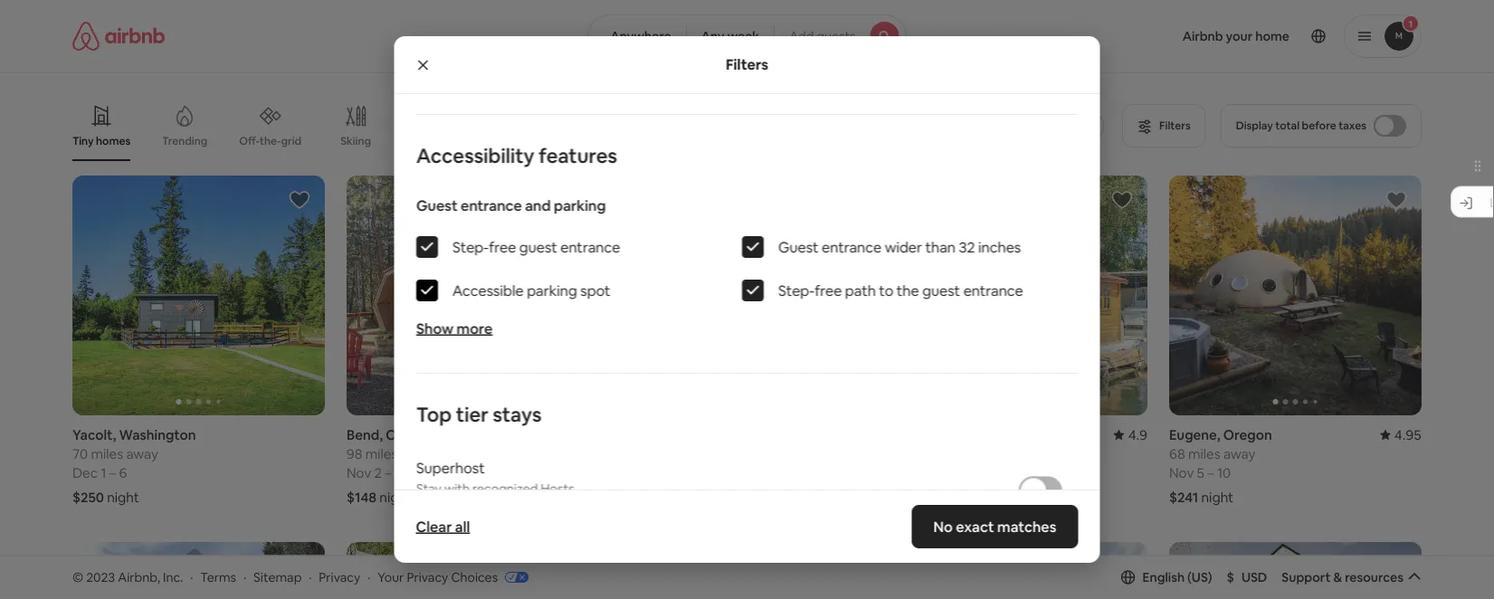 Task type: describe. For each thing, give the bounding box(es) containing it.
1 vertical spatial parking
[[526, 281, 577, 300]]

taxes
[[1339, 119, 1367, 133]]

step-free path to the guest entrance
[[778, 281, 1023, 300]]

guest entrance and parking
[[416, 196, 605, 215]]

4.9
[[1128, 426, 1148, 444]]

night for $241
[[1202, 488, 1234, 506]]

add to wishlist: vancouver, washington image
[[837, 556, 859, 578]]

your privacy choices link
[[378, 569, 529, 587]]

than
[[925, 238, 955, 256]]

privacy link
[[319, 569, 360, 585]]

away inside eugene, oregon 68 miles away nov 5 – 10 $241 night
[[1224, 445, 1256, 463]]

miles for 1
[[91, 445, 123, 463]]

stays
[[492, 401, 541, 427]]

add to wishlist: eugene, oregon image
[[1386, 189, 1407, 211]]

skiing
[[340, 134, 371, 148]]

free for path
[[814, 281, 842, 300]]

grid
[[281, 134, 301, 148]]

clear all
[[416, 517, 470, 536]]

show map button
[[687, 476, 807, 519]]

display
[[1236, 119, 1273, 133]]

anywhere button
[[588, 14, 687, 58]]

your privacy choices
[[378, 569, 498, 585]]

miles for 2
[[365, 445, 398, 463]]

group containing off-the-grid
[[72, 91, 1112, 161]]

sitemap
[[254, 569, 302, 585]]

choices
[[451, 569, 498, 585]]

show for show more
[[416, 319, 453, 338]]

top tier stays
[[416, 401, 541, 427]]

bend, oregon 98 miles away nov 2 – 7 $148 night
[[347, 426, 435, 506]]

the-
[[260, 134, 281, 148]]

show for show map
[[705, 489, 738, 506]]

accessibility
[[416, 143, 534, 168]]

10
[[1217, 464, 1231, 482]]

yacolt, washington 70 miles away dec 1 – 6 $250 night
[[72, 426, 196, 506]]

1 privacy from the left
[[319, 569, 360, 585]]

5
[[1197, 464, 1205, 482]]

nov for 68
[[1169, 464, 1194, 482]]

support & resources
[[1282, 569, 1404, 585]]

superhost
[[416, 458, 484, 477]]

support
[[1282, 569, 1331, 585]]

0 vertical spatial add to wishlist: portland, oregon image
[[1111, 189, 1133, 211]]

add to wishlist: bend, oregon image
[[563, 189, 585, 211]]

terms
[[200, 569, 236, 585]]

guests
[[817, 28, 856, 44]]

2
[[374, 464, 382, 482]]

off-the-grid
[[239, 134, 301, 148]]

filters dialog
[[394, 0, 1100, 599]]

exact
[[956, 517, 995, 536]]

$148
[[347, 488, 377, 506]]

3 · from the left
[[309, 569, 312, 585]]

away for nov 2 – 7
[[401, 445, 433, 463]]

bend,
[[347, 426, 383, 444]]

1 vertical spatial add to wishlist: portland, oregon image
[[563, 556, 585, 578]]

step-free guest entrance
[[452, 238, 620, 256]]

tiny
[[72, 134, 94, 148]]

step- for step-free guest entrance
[[452, 238, 488, 256]]

before
[[1302, 119, 1337, 133]]

– for 10
[[1208, 464, 1214, 482]]

add guests button
[[774, 14, 907, 58]]

airbnb,
[[118, 569, 160, 585]]

anywhere
[[610, 28, 671, 44]]

add to wishlist: chinook, washington image
[[289, 556, 310, 578]]

sitemap link
[[254, 569, 302, 585]]

show more
[[416, 319, 492, 338]]

yacolt,
[[72, 426, 116, 444]]

&
[[1334, 569, 1342, 585]]

recognized
[[472, 481, 538, 497]]

4.9 out of 5 average rating image
[[1114, 426, 1148, 444]]

miles for 5
[[1188, 445, 1221, 463]]

entrance left and
[[460, 196, 522, 215]]

english
[[1143, 569, 1185, 585]]

any
[[701, 28, 725, 44]]

display total before taxes button
[[1221, 104, 1422, 148]]

washington
[[119, 426, 196, 444]]

clear all button
[[407, 509, 479, 545]]

total
[[1276, 119, 1300, 133]]

$132
[[895, 488, 924, 506]]

spot
[[580, 281, 610, 300]]

oregon for eugene, oregon 68 miles away nov 5 – 10 $241 night
[[1224, 426, 1272, 444]]

terms · sitemap · privacy ·
[[200, 569, 371, 585]]

eugene,
[[1169, 426, 1221, 444]]

hosts
[[540, 481, 574, 497]]

oregon for bend, oregon 98 miles away nov 2 – 7 $148 night
[[386, 426, 435, 444]]



Task type: locate. For each thing, give the bounding box(es) containing it.
show left 'map' at bottom
[[705, 489, 738, 506]]

2 horizontal spatial away
[[1224, 445, 1256, 463]]

0 horizontal spatial away
[[126, 445, 158, 463]]

support & resources button
[[1282, 569, 1422, 585]]

none search field containing anywhere
[[588, 14, 907, 58]]

night for $250
[[107, 488, 139, 506]]

accessible parking spot
[[452, 281, 610, 300]]

nov inside eugene, oregon 68 miles away nov 5 – 10 $241 night
[[1169, 464, 1194, 482]]

3 night from the left
[[651, 488, 683, 506]]

1 vertical spatial step-
[[778, 281, 814, 300]]

$
[[1227, 569, 1234, 585]]

add to wishlist: portland, oregon image
[[1111, 189, 1133, 211], [563, 556, 585, 578]]

2 miles from the left
[[365, 445, 398, 463]]

0 horizontal spatial add to wishlist: portland, oregon image
[[563, 556, 585, 578]]

1 horizontal spatial step-
[[778, 281, 814, 300]]

add to wishlist: portland, oregon image left the english
[[1111, 556, 1133, 578]]

2 horizontal spatial miles
[[1188, 445, 1221, 463]]

free left path
[[814, 281, 842, 300]]

70
[[72, 445, 88, 463]]

no exact matches link
[[912, 505, 1078, 548]]

0 vertical spatial step-
[[452, 238, 488, 256]]

– for 7
[[385, 464, 392, 482]]

step- up "accessible"
[[452, 238, 488, 256]]

away up 10
[[1224, 445, 1256, 463]]

stay
[[416, 481, 441, 497]]

privacy right the your
[[407, 569, 448, 585]]

1 horizontal spatial add to wishlist: portland, oregon image
[[1386, 556, 1407, 578]]

0 horizontal spatial –
[[109, 464, 116, 482]]

step- for step-free path to the guest entrance
[[778, 281, 814, 300]]

no exact matches
[[934, 517, 1057, 536]]

add to wishlist: portland, oregon image right &
[[1386, 556, 1407, 578]]

eugene, oregon 68 miles away nov 5 – 10 $241 night
[[1169, 426, 1272, 506]]

32
[[959, 238, 975, 256]]

1
[[101, 464, 106, 482]]

no
[[934, 517, 953, 536]]

2023
[[86, 569, 115, 585]]

parking
[[553, 196, 605, 215], [526, 281, 577, 300]]

usd
[[1242, 569, 1267, 585]]

away for dec 1 – 6
[[126, 445, 158, 463]]

© 2023 airbnb, inc. ·
[[72, 569, 193, 585]]

superhost stay with recognized hosts
[[416, 458, 574, 497]]

2 oregon from the left
[[1224, 426, 1272, 444]]

away down washington
[[126, 445, 158, 463]]

nov left 5
[[1169, 464, 1194, 482]]

0 horizontal spatial oregon
[[386, 426, 435, 444]]

7
[[395, 464, 402, 482]]

1 horizontal spatial away
[[401, 445, 433, 463]]

2 add to wishlist: portland, oregon image from the left
[[1386, 556, 1407, 578]]

guest entrance wider than 32 inches
[[778, 238, 1021, 256]]

oregon
[[386, 426, 435, 444], [1224, 426, 1272, 444]]

more
[[456, 319, 492, 338]]

your
[[378, 569, 404, 585]]

1 – from the left
[[109, 464, 116, 482]]

$132 night
[[895, 488, 960, 506]]

5 night from the left
[[1202, 488, 1234, 506]]

2 · from the left
[[243, 569, 246, 585]]

week
[[727, 28, 760, 44]]

0 vertical spatial parking
[[553, 196, 605, 215]]

step- left path
[[778, 281, 814, 300]]

privacy
[[319, 569, 360, 585], [407, 569, 448, 585]]

entrance up spot in the left of the page
[[560, 238, 620, 256]]

entrance up path
[[821, 238, 881, 256]]

(us)
[[1188, 569, 1212, 585]]

0 horizontal spatial miles
[[91, 445, 123, 463]]

$117
[[621, 488, 648, 506]]

inc.
[[163, 569, 183, 585]]

display total before taxes
[[1236, 119, 1367, 133]]

98
[[347, 445, 362, 463]]

night down 10
[[1202, 488, 1234, 506]]

guest
[[519, 238, 557, 256], [922, 281, 960, 300]]

show left more
[[416, 319, 453, 338]]

filters
[[726, 55, 769, 74]]

0 horizontal spatial step-
[[452, 238, 488, 256]]

accessible
[[452, 281, 523, 300]]

parking right and
[[553, 196, 605, 215]]

1 add to wishlist: portland, oregon image from the left
[[1111, 556, 1133, 578]]

miles inside yacolt, washington 70 miles away dec 1 – 6 $250 night
[[91, 445, 123, 463]]

to
[[879, 281, 893, 300]]

miles inside eugene, oregon 68 miles away nov 5 – 10 $241 night
[[1188, 445, 1221, 463]]

night inside eugene, oregon 68 miles away nov 5 – 10 $241 night
[[1202, 488, 1234, 506]]

tiny homes
[[72, 134, 130, 148]]

terms link
[[200, 569, 236, 585]]

1 nov from the left
[[347, 464, 371, 482]]

off-
[[239, 134, 260, 148]]

$250
[[72, 488, 104, 506]]

1 horizontal spatial guest
[[922, 281, 960, 300]]

1 horizontal spatial show
[[705, 489, 738, 506]]

– inside yacolt, washington 70 miles away dec 1 – 6 $250 night
[[109, 464, 116, 482]]

– inside eugene, oregon 68 miles away nov 5 – 10 $241 night
[[1208, 464, 1214, 482]]

night down 7
[[380, 488, 412, 506]]

6
[[119, 464, 127, 482]]

nov for 98
[[347, 464, 371, 482]]

1 away from the left
[[126, 445, 158, 463]]

0 horizontal spatial nov
[[347, 464, 371, 482]]

$ usd
[[1227, 569, 1267, 585]]

4 · from the left
[[368, 569, 371, 585]]

top
[[416, 401, 451, 427]]

entrance down inches
[[963, 281, 1023, 300]]

oregon up 7
[[386, 426, 435, 444]]

1 vertical spatial guest
[[778, 238, 818, 256]]

1 horizontal spatial privacy
[[407, 569, 448, 585]]

0 horizontal spatial guest
[[416, 196, 457, 215]]

privacy right add to wishlist: chinook, washington image
[[319, 569, 360, 585]]

add
[[789, 28, 814, 44]]

1 vertical spatial show
[[705, 489, 738, 506]]

any week
[[701, 28, 760, 44]]

add to wishlist: yacolt, washington image
[[289, 189, 310, 211]]

1 vertical spatial guest
[[922, 281, 960, 300]]

tier
[[456, 401, 488, 427]]

3 away from the left
[[1224, 445, 1256, 463]]

1 oregon from the left
[[386, 426, 435, 444]]

night for $148
[[380, 488, 412, 506]]

1 vertical spatial free
[[814, 281, 842, 300]]

–
[[109, 464, 116, 482], [385, 464, 392, 482], [1208, 464, 1214, 482]]

68
[[1169, 445, 1185, 463]]

0 vertical spatial show
[[416, 319, 453, 338]]

night right $117
[[651, 488, 683, 506]]

parking left spot in the left of the page
[[526, 281, 577, 300]]

guest for guest entrance and parking
[[416, 196, 457, 215]]

profile element
[[928, 0, 1422, 72]]

0 horizontal spatial privacy
[[319, 569, 360, 585]]

· right inc.
[[190, 569, 193, 585]]

guest for guest entrance wider than 32 inches
[[778, 238, 818, 256]]

1 horizontal spatial oregon
[[1224, 426, 1272, 444]]

miles up 5
[[1188, 445, 1221, 463]]

oregon inside eugene, oregon 68 miles away nov 5 – 10 $241 night
[[1224, 426, 1272, 444]]

guest right the
[[922, 281, 960, 300]]

mansions
[[491, 134, 539, 148]]

guest down and
[[519, 238, 557, 256]]

1 horizontal spatial guest
[[778, 238, 818, 256]]

wider
[[884, 238, 922, 256]]

– for 6
[[109, 464, 116, 482]]

night inside bend, oregon 98 miles away nov 2 – 7 $148 night
[[380, 488, 412, 506]]

show inside show map button
[[705, 489, 738, 506]]

night down "6"
[[107, 488, 139, 506]]

0 horizontal spatial show
[[416, 319, 453, 338]]

show more button
[[416, 319, 492, 338]]

· left the your
[[368, 569, 371, 585]]

nov inside bend, oregon 98 miles away nov 2 – 7 $148 night
[[347, 464, 371, 482]]

any week button
[[686, 14, 775, 58]]

add to wishlist: portland, oregon image
[[1111, 556, 1133, 578], [1386, 556, 1407, 578]]

away up 7
[[401, 445, 433, 463]]

free for guest
[[488, 238, 516, 256]]

english (us)
[[1143, 569, 1212, 585]]

1 horizontal spatial nov
[[1169, 464, 1194, 482]]

$117 night
[[621, 488, 683, 506]]

matches
[[998, 517, 1057, 536]]

map
[[741, 489, 767, 506]]

3 miles from the left
[[1188, 445, 1221, 463]]

away inside bend, oregon 98 miles away nov 2 – 7 $148 night
[[401, 445, 433, 463]]

miles up 1
[[91, 445, 123, 463]]

night inside yacolt, washington 70 miles away dec 1 – 6 $250 night
[[107, 488, 139, 506]]

– right 5
[[1208, 464, 1214, 482]]

homes
[[96, 134, 130, 148]]

0 vertical spatial free
[[488, 238, 516, 256]]

oregon up 10
[[1224, 426, 1272, 444]]

· left privacy 'link'
[[309, 569, 312, 585]]

4.95
[[1395, 426, 1422, 444]]

1 horizontal spatial add to wishlist: portland, oregon image
[[1111, 189, 1133, 211]]

dec
[[72, 464, 98, 482]]

4 night from the left
[[927, 488, 960, 506]]

features
[[538, 143, 617, 168]]

0 vertical spatial guest
[[519, 238, 557, 256]]

entrance
[[460, 196, 522, 215], [560, 238, 620, 256], [821, 238, 881, 256], [963, 281, 1023, 300]]

2 privacy from the left
[[407, 569, 448, 585]]

add guests
[[789, 28, 856, 44]]

0 horizontal spatial guest
[[519, 238, 557, 256]]

show inside filters dialog
[[416, 319, 453, 338]]

1 horizontal spatial miles
[[365, 445, 398, 463]]

miles up 2
[[365, 445, 398, 463]]

with
[[444, 481, 469, 497]]

1 miles from the left
[[91, 445, 123, 463]]

show map
[[705, 489, 767, 506]]

2 horizontal spatial –
[[1208, 464, 1214, 482]]

2 – from the left
[[385, 464, 392, 482]]

2 nov from the left
[[1169, 464, 1194, 482]]

group
[[394, 0, 1100, 115], [72, 91, 1112, 161], [72, 176, 325, 415], [347, 176, 599, 415], [621, 176, 873, 415], [895, 176, 1148, 415], [1169, 176, 1422, 415], [72, 542, 325, 599], [347, 542, 599, 599], [621, 542, 873, 599], [895, 542, 1148, 599], [1169, 542, 1422, 599]]

0 horizontal spatial free
[[488, 238, 516, 256]]

nov left 2
[[347, 464, 371, 482]]

$241
[[1169, 488, 1199, 506]]

0 horizontal spatial add to wishlist: portland, oregon image
[[1111, 556, 1133, 578]]

1 horizontal spatial free
[[814, 281, 842, 300]]

0 vertical spatial guest
[[416, 196, 457, 215]]

night up no
[[927, 488, 960, 506]]

and
[[525, 196, 550, 215]]

1 night from the left
[[107, 488, 139, 506]]

inches
[[978, 238, 1021, 256]]

1 · from the left
[[190, 569, 193, 585]]

miles inside bend, oregon 98 miles away nov 2 – 7 $148 night
[[365, 445, 398, 463]]

free down guest entrance and parking
[[488, 238, 516, 256]]

trending
[[162, 134, 208, 148]]

3 – from the left
[[1208, 464, 1214, 482]]

©
[[72, 569, 83, 585]]

all
[[455, 517, 470, 536]]

1 horizontal spatial –
[[385, 464, 392, 482]]

None search field
[[588, 14, 907, 58]]

– right 1
[[109, 464, 116, 482]]

· right terms
[[243, 569, 246, 585]]

– left 7
[[385, 464, 392, 482]]

– inside bend, oregon 98 miles away nov 2 – 7 $148 night
[[385, 464, 392, 482]]

2 away from the left
[[401, 445, 433, 463]]

2 night from the left
[[380, 488, 412, 506]]

away
[[126, 445, 158, 463], [401, 445, 433, 463], [1224, 445, 1256, 463]]

away inside yacolt, washington 70 miles away dec 1 – 6 $250 night
[[126, 445, 158, 463]]

guest
[[416, 196, 457, 215], [778, 238, 818, 256]]

oregon inside bend, oregon 98 miles away nov 2 – 7 $148 night
[[386, 426, 435, 444]]

the
[[896, 281, 919, 300]]

resources
[[1345, 569, 1404, 585]]

4.95 out of 5 average rating image
[[1380, 426, 1422, 444]]



Task type: vqa. For each thing, say whether or not it's contained in the screenshot.
PRIVACY
yes



